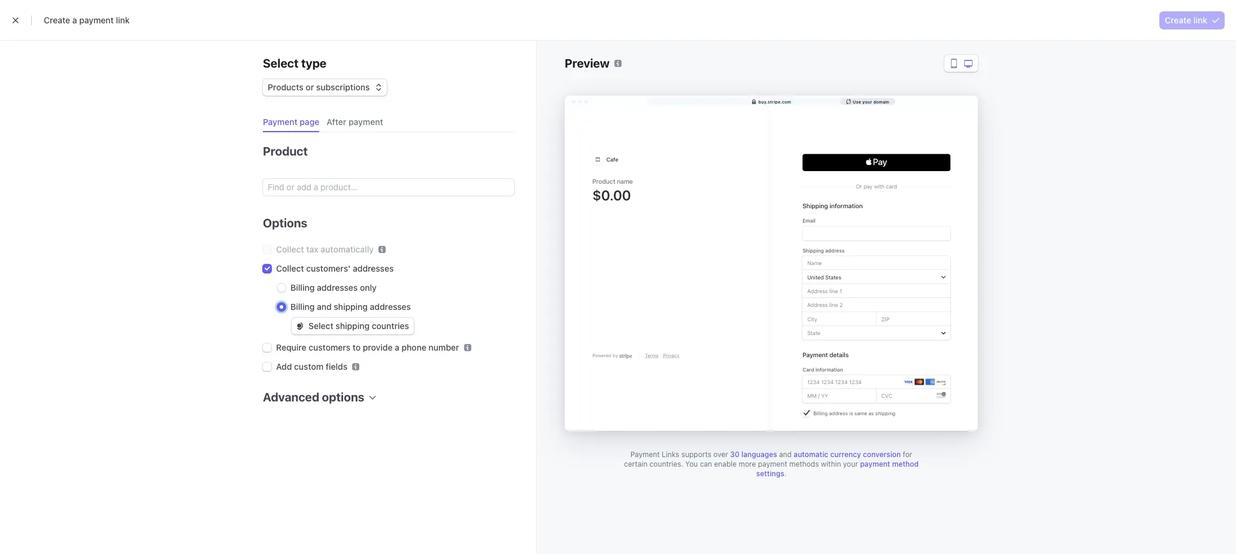 Task type: describe. For each thing, give the bounding box(es) containing it.
fields
[[326, 362, 348, 372]]

custom
[[294, 362, 324, 372]]

billing and shipping addresses
[[291, 302, 411, 312]]

payment page tab panel
[[254, 132, 515, 423]]

add custom fields
[[276, 362, 348, 372]]

method
[[893, 460, 919, 469]]

after
[[327, 117, 347, 127]]

2 vertical spatial addresses
[[370, 302, 411, 312]]

select shipping countries
[[309, 321, 409, 331]]

links
[[662, 451, 680, 460]]

payment inside 'for certain countries. you can enable more payment methods within your'
[[759, 460, 788, 469]]

customers'
[[306, 264, 351, 274]]

0 horizontal spatial a
[[72, 15, 77, 25]]

30 languages link
[[731, 451, 778, 460]]

methods
[[790, 460, 819, 469]]

product
[[263, 144, 308, 158]]

svg image
[[297, 323, 304, 330]]

select shipping countries button
[[292, 318, 414, 335]]

create for create a payment link
[[44, 15, 70, 25]]

create link
[[1166, 15, 1208, 25]]

0 vertical spatial addresses
[[353, 264, 394, 274]]

advanced options button
[[258, 383, 377, 406]]

provide
[[363, 343, 393, 353]]

1 link from the left
[[116, 15, 130, 25]]

type
[[301, 56, 327, 70]]

collect for collect tax automatically
[[276, 245, 304, 255]]

Find or add a product… text field
[[263, 179, 515, 196]]

your inside button
[[863, 99, 873, 104]]

create a payment link
[[44, 15, 130, 25]]

billing for billing and shipping addresses
[[291, 302, 315, 312]]

link inside button
[[1194, 15, 1208, 25]]

after payment button
[[322, 113, 391, 132]]

for
[[903, 451, 913, 460]]

create link button
[[1161, 11, 1225, 29]]

options
[[322, 391, 365, 405]]

advanced
[[263, 391, 320, 405]]

products
[[268, 82, 304, 92]]

page
[[300, 117, 320, 127]]

payment page
[[263, 117, 320, 127]]

shipping inside select shipping countries button
[[336, 321, 370, 331]]

advanced options
[[263, 391, 365, 405]]

use your domain button
[[841, 98, 896, 105]]

your inside 'for certain countries. you can enable more payment methods within your'
[[844, 460, 859, 469]]

collect for collect customers' addresses
[[276, 264, 304, 274]]

require
[[276, 343, 307, 353]]

supports
[[682, 451, 712, 460]]

customers
[[309, 343, 351, 353]]

payment links supports over 30 languages and automatic currency conversion
[[631, 451, 901, 460]]

phone
[[402, 343, 427, 353]]

countries
[[372, 321, 409, 331]]

tax
[[306, 245, 319, 255]]

options
[[263, 216, 308, 230]]



Task type: locate. For each thing, give the bounding box(es) containing it.
.
[[785, 470, 787, 479]]

a inside tab panel
[[395, 343, 400, 353]]

products or subscriptions
[[268, 82, 370, 92]]

currency
[[831, 451, 862, 460]]

your
[[863, 99, 873, 104], [844, 460, 859, 469]]

automatic currency conversion link
[[794, 451, 901, 460]]

you
[[686, 460, 698, 469]]

0 vertical spatial shipping
[[334, 302, 368, 312]]

preview
[[565, 56, 610, 70]]

0 horizontal spatial your
[[844, 460, 859, 469]]

select right svg icon
[[309, 321, 334, 331]]

and up the .
[[780, 451, 792, 460]]

payment link settings tab list
[[258, 113, 515, 132]]

automatically
[[321, 245, 374, 255]]

payment method settings link
[[757, 460, 919, 479]]

1 horizontal spatial create
[[1166, 15, 1192, 25]]

select for select shipping countries
[[309, 321, 334, 331]]

addresses up "countries"
[[370, 302, 411, 312]]

1 horizontal spatial and
[[780, 451, 792, 460]]

number
[[429, 343, 459, 353]]

languages
[[742, 451, 778, 460]]

1 horizontal spatial a
[[395, 343, 400, 353]]

1 billing from the top
[[291, 283, 315, 293]]

1 vertical spatial and
[[780, 451, 792, 460]]

0 vertical spatial payment
[[263, 117, 298, 127]]

0 vertical spatial and
[[317, 302, 332, 312]]

shipping down billing and shipping addresses
[[336, 321, 370, 331]]

use
[[853, 99, 862, 104]]

0 vertical spatial collect
[[276, 245, 304, 255]]

can
[[700, 460, 713, 469]]

payment page button
[[258, 113, 327, 132]]

0 horizontal spatial create
[[44, 15, 70, 25]]

shipping
[[334, 302, 368, 312], [336, 321, 370, 331]]

2 link from the left
[[1194, 15, 1208, 25]]

1 vertical spatial a
[[395, 343, 400, 353]]

0 horizontal spatial select
[[263, 56, 299, 70]]

over
[[714, 451, 729, 460]]

create
[[44, 15, 70, 25], [1166, 15, 1192, 25]]

enable
[[715, 460, 737, 469]]

collect left customers'
[[276, 264, 304, 274]]

to
[[353, 343, 361, 353]]

1 horizontal spatial link
[[1194, 15, 1208, 25]]

2 collect from the top
[[276, 264, 304, 274]]

payment for payment links supports over 30 languages and automatic currency conversion
[[631, 451, 660, 460]]

billing
[[291, 283, 315, 293], [291, 302, 315, 312]]

0 horizontal spatial link
[[116, 15, 130, 25]]

1 vertical spatial collect
[[276, 264, 304, 274]]

addresses down collect customers' addresses
[[317, 283, 358, 293]]

only
[[360, 283, 377, 293]]

addresses
[[353, 264, 394, 274], [317, 283, 358, 293], [370, 302, 411, 312]]

1 horizontal spatial select
[[309, 321, 334, 331]]

domain
[[874, 99, 890, 104]]

0 vertical spatial billing
[[291, 283, 315, 293]]

1 vertical spatial select
[[309, 321, 334, 331]]

require customers to provide a phone number
[[276, 343, 459, 353]]

a
[[72, 15, 77, 25], [395, 343, 400, 353]]

select for select type
[[263, 56, 299, 70]]

use your domain
[[853, 99, 890, 104]]

certain
[[624, 460, 648, 469]]

create inside button
[[1166, 15, 1192, 25]]

collect customers' addresses
[[276, 264, 394, 274]]

addresses up only
[[353, 264, 394, 274]]

select up products
[[263, 56, 299, 70]]

1 vertical spatial addresses
[[317, 283, 358, 293]]

conversion
[[864, 451, 901, 460]]

0 vertical spatial your
[[863, 99, 873, 104]]

buy.stripe.com
[[759, 99, 792, 104]]

2 create from the left
[[1166, 15, 1192, 25]]

and down billing addresses only
[[317, 302, 332, 312]]

0 vertical spatial a
[[72, 15, 77, 25]]

payment
[[263, 117, 298, 127], [631, 451, 660, 460]]

0 horizontal spatial and
[[317, 302, 332, 312]]

countries.
[[650, 460, 684, 469]]

1 vertical spatial payment
[[631, 451, 660, 460]]

your right 'use'
[[863, 99, 873, 104]]

1 horizontal spatial payment
[[631, 451, 660, 460]]

payment method settings
[[757, 460, 919, 479]]

1 vertical spatial billing
[[291, 302, 315, 312]]

and
[[317, 302, 332, 312], [780, 451, 792, 460]]

settings
[[757, 470, 785, 479]]

payment inside payment page button
[[263, 117, 298, 127]]

payment up certain
[[631, 451, 660, 460]]

1 create from the left
[[44, 15, 70, 25]]

link
[[116, 15, 130, 25], [1194, 15, 1208, 25]]

select
[[263, 56, 299, 70], [309, 321, 334, 331]]

products or subscriptions button
[[263, 77, 387, 96]]

payment
[[79, 15, 114, 25], [349, 117, 383, 127], [759, 460, 788, 469], [861, 460, 891, 469]]

select inside button
[[309, 321, 334, 331]]

billing addresses only
[[291, 283, 377, 293]]

billing for billing addresses only
[[291, 283, 315, 293]]

collect
[[276, 245, 304, 255], [276, 264, 304, 274]]

collect tax automatically
[[276, 245, 374, 255]]

select type
[[263, 56, 327, 70]]

billing up svg icon
[[291, 302, 315, 312]]

more
[[739, 460, 757, 469]]

and inside payment page tab panel
[[317, 302, 332, 312]]

2 billing from the top
[[291, 302, 315, 312]]

1 vertical spatial your
[[844, 460, 859, 469]]

payment for payment page
[[263, 117, 298, 127]]

30
[[731, 451, 740, 460]]

0 vertical spatial select
[[263, 56, 299, 70]]

payment inside button
[[349, 117, 383, 127]]

add
[[276, 362, 292, 372]]

within
[[821, 460, 842, 469]]

after payment
[[327, 117, 383, 127]]

1 vertical spatial shipping
[[336, 321, 370, 331]]

payment left page
[[263, 117, 298, 127]]

for certain countries. you can enable more payment methods within your
[[624, 451, 913, 469]]

0 horizontal spatial payment
[[263, 117, 298, 127]]

1 collect from the top
[[276, 245, 304, 255]]

create for create link
[[1166, 15, 1192, 25]]

or
[[306, 82, 314, 92]]

collect left the tax
[[276, 245, 304, 255]]

1 horizontal spatial your
[[863, 99, 873, 104]]

billing down customers'
[[291, 283, 315, 293]]

payment inside payment method settings
[[861, 460, 891, 469]]

subscriptions
[[316, 82, 370, 92]]

automatic
[[794, 451, 829, 460]]

your down automatic currency conversion link at the right of the page
[[844, 460, 859, 469]]

shipping up select shipping countries button
[[334, 302, 368, 312]]



Task type: vqa. For each thing, say whether or not it's contained in the screenshot.
third €0.00 EUR from the right
no



